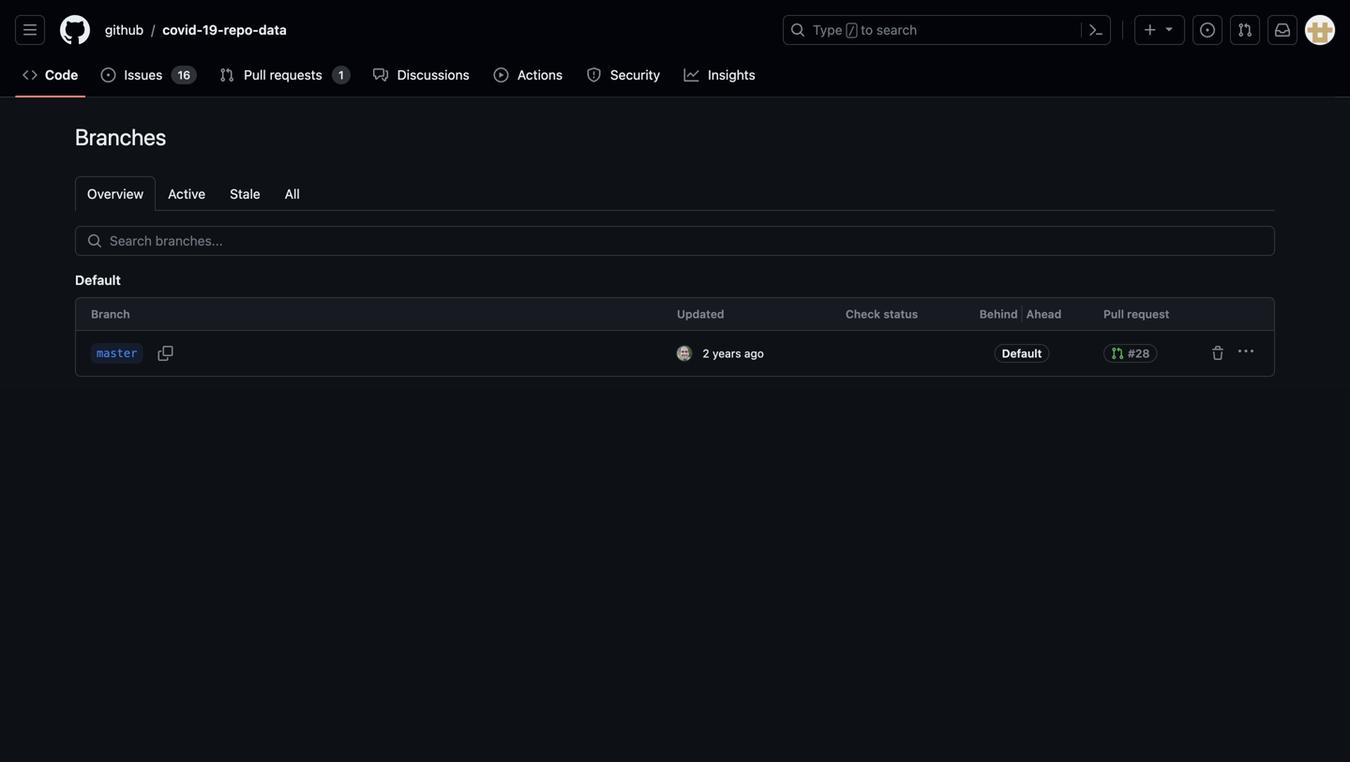 Task type: locate. For each thing, give the bounding box(es) containing it.
github
[[105, 22, 144, 38]]

default up branch on the top left of the page
[[75, 272, 121, 288]]

row up the gregce icon
[[75, 297, 1275, 331]]

column header
[[1210, 297, 1275, 331]]

1 vertical spatial git pull request image
[[220, 68, 235, 83]]

0 vertical spatial default
[[75, 272, 121, 288]]

0 horizontal spatial /
[[151, 22, 155, 38]]

check
[[846, 308, 881, 321]]

request
[[1127, 308, 1170, 321]]

type / to search
[[813, 22, 917, 38]]

default down the behind ahead
[[1002, 347, 1042, 360]]

1 vertical spatial pull
[[1104, 308, 1124, 321]]

plus image
[[1143, 22, 1158, 38]]

check status column header
[[835, 297, 952, 331]]

git pull request image
[[1238, 23, 1253, 38], [220, 68, 235, 83]]

sc 9kayk9 0 image
[[1111, 347, 1124, 360]]

stale
[[230, 186, 260, 202]]

master
[[97, 347, 137, 360]]

covid-
[[163, 22, 203, 38]]

list
[[98, 15, 772, 45]]

issues
[[124, 67, 163, 83]]

default
[[75, 272, 121, 288], [1002, 347, 1042, 360]]

#
[[1128, 347, 1136, 360]]

pull
[[244, 67, 266, 83], [1104, 308, 1124, 321]]

code link
[[15, 61, 86, 89]]

tab list
[[75, 176, 1275, 211]]

git pull request image for issue opened icon
[[220, 68, 235, 83]]

git pull request image right 16
[[220, 68, 235, 83]]

0 horizontal spatial pull
[[244, 67, 266, 83]]

comment discussion image
[[373, 68, 388, 83]]

row
[[75, 297, 1275, 331], [75, 331, 1275, 377]]

0 vertical spatial git pull request image
[[1238, 23, 1253, 38]]

git pull request image left notifications image
[[1238, 23, 1253, 38]]

branch
[[91, 308, 130, 321]]

/ for github
[[151, 22, 155, 38]]

homepage image
[[60, 15, 90, 45]]

branch menu image
[[1239, 344, 1254, 359]]

/
[[151, 22, 155, 38], [848, 24, 855, 38]]

1 horizontal spatial default
[[1002, 347, 1042, 360]]

git pull request image for issue opened image
[[1238, 23, 1253, 38]]

2 row from the top
[[75, 331, 1275, 377]]

0 vertical spatial pull
[[244, 67, 266, 83]]

cell
[[835, 331, 952, 377]]

pull for pull requests
[[244, 67, 266, 83]]

1 horizontal spatial git pull request image
[[1238, 23, 1253, 38]]

/ inside type / to search
[[848, 24, 855, 38]]

issue opened image
[[1200, 23, 1215, 38]]

pull inside 'column header'
[[1104, 308, 1124, 321]]

1 horizontal spatial pull
[[1104, 308, 1124, 321]]

behind ahead
[[980, 308, 1062, 321]]

1 vertical spatial default
[[1002, 347, 1042, 360]]

branch column header
[[75, 297, 666, 331]]

1 horizontal spatial /
[[848, 24, 855, 38]]

1 row from the top
[[75, 297, 1275, 331]]

/ left to
[[848, 24, 855, 38]]

discussions
[[397, 67, 470, 83]]

pull left requests in the left of the page
[[244, 67, 266, 83]]

/ right github
[[151, 22, 155, 38]]

code
[[45, 67, 78, 83]]

pull left request
[[1104, 308, 1124, 321]]

code image
[[23, 68, 38, 83]]

/ inside github / covid-19-repo-data
[[151, 22, 155, 38]]

16
[[178, 68, 190, 82]]

0 horizontal spatial default
[[75, 272, 121, 288]]

19-
[[203, 22, 224, 38]]

pull request
[[1104, 308, 1170, 321]]

graph image
[[684, 68, 699, 83]]

command palette image
[[1089, 23, 1104, 38]]

0 horizontal spatial git pull request image
[[220, 68, 235, 83]]

notifications image
[[1275, 23, 1290, 38]]

gregce image
[[677, 346, 692, 361]]

behind
[[980, 308, 1018, 321]]

master link
[[91, 343, 143, 364]]

cell inside default table
[[835, 331, 952, 377]]

row down updated
[[75, 331, 1275, 377]]

pull for pull request
[[1104, 308, 1124, 321]]

default table
[[75, 297, 1275, 377]]



Task type: describe. For each thing, give the bounding box(es) containing it.
pull request column header
[[1093, 297, 1210, 331]]

28
[[1136, 347, 1150, 360]]

github / covid-19-repo-data
[[105, 22, 287, 38]]

active link
[[156, 176, 218, 211]]

Search branches... text field
[[110, 227, 1274, 255]]

all
[[285, 186, 300, 202]]

row containing master
[[75, 331, 1275, 377]]

data
[[259, 22, 287, 38]]

security link
[[579, 61, 669, 89]]

repo-
[[224, 22, 259, 38]]

to
[[861, 22, 873, 38]]

check status
[[846, 308, 918, 321]]

stale link
[[218, 176, 273, 211]]

ago
[[744, 347, 764, 360]]

overview link
[[75, 176, 156, 211]]

# 28
[[1128, 347, 1150, 360]]

years
[[713, 347, 741, 360]]

status
[[884, 308, 918, 321]]

type
[[813, 22, 843, 38]]

github link
[[98, 15, 151, 45]]

play image
[[494, 68, 509, 83]]

triangle down image
[[1162, 21, 1177, 36]]

default inside table
[[1002, 347, 1042, 360]]

pull requests
[[244, 67, 322, 83]]

all link
[[273, 176, 312, 211]]

security
[[610, 67, 660, 83]]

updated
[[677, 308, 725, 321]]

shield image
[[587, 68, 602, 83]]

2
[[703, 347, 710, 360]]

discussions link
[[366, 61, 479, 89]]

search image
[[87, 234, 102, 249]]

ahead
[[1027, 308, 1062, 321]]

actions
[[518, 67, 563, 83]]

delete branch image
[[1211, 346, 1226, 361]]

list containing github / covid-19-repo-data
[[98, 15, 772, 45]]

2 years ago
[[703, 347, 764, 360]]

copy branch name to clipboard image
[[158, 346, 173, 361]]

search
[[877, 22, 917, 38]]

issue opened image
[[101, 68, 116, 83]]

overview
[[87, 186, 144, 202]]

active
[[168, 186, 206, 202]]

requests
[[270, 67, 322, 83]]

1
[[339, 68, 344, 82]]

/ for type
[[848, 24, 855, 38]]

updated column header
[[666, 297, 835, 331]]

insights link
[[677, 61, 765, 89]]

row containing branch
[[75, 297, 1275, 331]]

covid-19-repo-data link
[[155, 15, 294, 45]]

insights
[[708, 67, 756, 83]]

tab list containing overview
[[75, 176, 1275, 211]]

branches
[[75, 124, 166, 150]]

actions link
[[486, 61, 572, 89]]



Task type: vqa. For each thing, say whether or not it's contained in the screenshot.
Branch
yes



